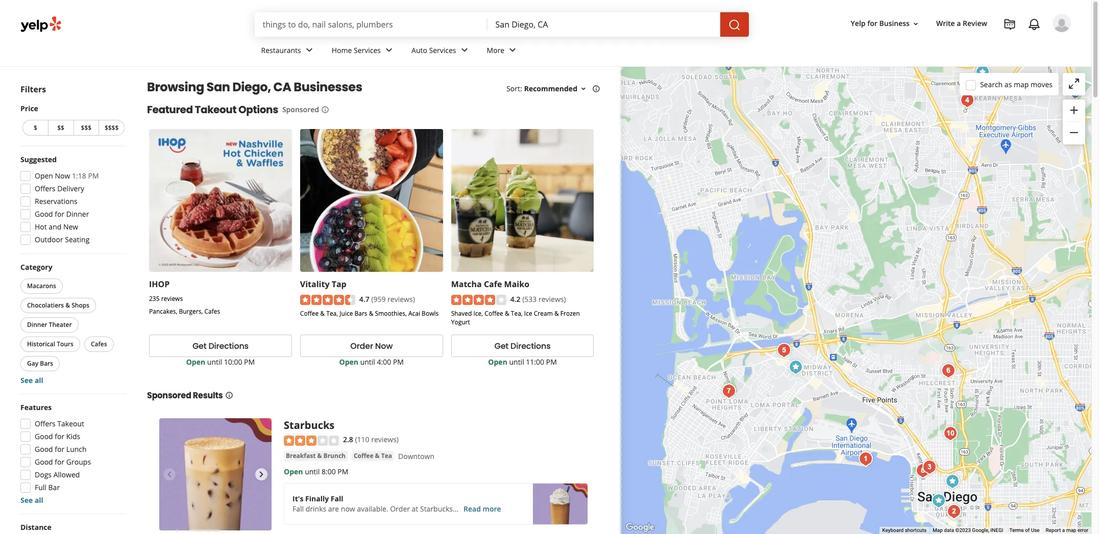 Task type: locate. For each thing, give the bounding box(es) containing it.
16 info v2 image right the recommended popup button
[[592, 85, 600, 93]]

0 vertical spatial 16 chevron down v2 image
[[912, 20, 920, 28]]

None field
[[263, 19, 479, 30], [495, 19, 712, 30]]

1 see from the top
[[20, 376, 33, 385]]

3 good from the top
[[35, 445, 53, 454]]

1 horizontal spatial fall
[[331, 494, 343, 504]]

get
[[192, 340, 206, 352], [494, 340, 509, 352]]

1 get directions link from the left
[[149, 335, 292, 357]]

bars
[[355, 309, 367, 318], [40, 359, 53, 368]]

options
[[238, 103, 278, 117]]

0 vertical spatial fall
[[331, 494, 343, 504]]

1 horizontal spatial get directions link
[[451, 335, 594, 357]]

vitality tap image
[[929, 491, 949, 512]]

2.8 (110 reviews)
[[343, 435, 399, 445]]

for down offers takeout
[[55, 432, 64, 442]]

None search field
[[254, 12, 751, 37]]

0 horizontal spatial starbucks image
[[159, 419, 272, 531]]

services for home services
[[354, 45, 381, 55]]

1 24 chevron down v2 image from the left
[[303, 44, 315, 56]]

2 services from the left
[[429, 45, 456, 55]]

a inside "link"
[[957, 19, 961, 28]]

keyboard shortcuts
[[882, 528, 927, 534]]

1 see all from the top
[[20, 376, 43, 385]]

reviews) up cream
[[539, 294, 566, 304]]

& inside group
[[65, 301, 70, 310]]

full
[[35, 483, 46, 493]]

previous image
[[163, 469, 176, 481]]

1 vertical spatial sponsored
[[147, 390, 191, 402]]

cesarina image
[[719, 381, 739, 402]]

1 vertical spatial a
[[1062, 528, 1065, 534]]

reviews) for get directions
[[539, 294, 566, 304]]

now
[[341, 504, 355, 514]]

see up the distance
[[20, 496, 33, 505]]

0 horizontal spatial get directions
[[192, 340, 249, 352]]

0 vertical spatial map
[[1014, 79, 1029, 89]]

directions up 11:00
[[511, 340, 551, 352]]

0 horizontal spatial cafes
[[91, 340, 107, 349]]

0 horizontal spatial tea,
[[326, 309, 338, 318]]

see all button down gay
[[20, 376, 43, 385]]

$$$$ button
[[99, 120, 125, 136]]

16 chevron down v2 image inside the recommended popup button
[[579, 85, 588, 93]]

16 chevron down v2 image
[[912, 20, 920, 28], [579, 85, 588, 93]]

takeout up 'kids'
[[57, 419, 84, 429]]

takeout inside group
[[57, 419, 84, 429]]

1 vertical spatial see all button
[[20, 496, 43, 505]]

and
[[49, 222, 61, 232]]

cafes right tours
[[91, 340, 107, 349]]

1 horizontal spatial starbucks image
[[942, 472, 963, 492]]

directions
[[209, 340, 249, 352], [511, 340, 551, 352]]

1 horizontal spatial takeout
[[195, 103, 236, 117]]

$$$
[[81, 124, 91, 132]]

0 horizontal spatial coffee
[[300, 309, 319, 318]]

a right write
[[957, 19, 961, 28]]

24 chevron down v2 image
[[383, 44, 395, 56], [507, 44, 519, 56]]

2 24 chevron down v2 image from the left
[[458, 44, 470, 56]]

snooze, an a.m. eatery image
[[938, 361, 959, 381]]

dogs
[[35, 470, 52, 480]]

dogs allowed
[[35, 470, 80, 480]]

pm inside group
[[88, 171, 99, 181]]

for for dinner
[[55, 209, 64, 219]]

2 all from the top
[[35, 496, 43, 505]]

fall drinks are now available. order at starbucks today.
[[293, 504, 475, 514]]

get directions
[[192, 340, 249, 352], [494, 340, 551, 352]]

0 vertical spatial starbucks
[[284, 419, 335, 433]]

map right as
[[1014, 79, 1029, 89]]

until left 11:00
[[509, 357, 524, 367]]

1 horizontal spatial order
[[390, 504, 410, 514]]

0 horizontal spatial 16 info v2 image
[[321, 106, 329, 114]]

order now link
[[300, 335, 443, 357]]

terms of use link
[[1010, 528, 1040, 534]]

bar
[[48, 483, 60, 493]]

for for kids
[[55, 432, 64, 442]]

bars right gay
[[40, 359, 53, 368]]

open left 11:00
[[488, 357, 507, 367]]

get directions for ihop
[[192, 340, 249, 352]]

16 info v2 image down businesses
[[321, 106, 329, 114]]

0 horizontal spatial 16 chevron down v2 image
[[579, 85, 588, 93]]

24 chevron down v2 image
[[303, 44, 315, 56], [458, 44, 470, 56]]

1 vertical spatial 16 info v2 image
[[321, 106, 329, 114]]

24 chevron down v2 image right auto services
[[458, 44, 470, 56]]

until for vitality tap
[[360, 357, 375, 367]]

24 chevron down v2 image inside restaurants link
[[303, 44, 315, 56]]

acai
[[408, 309, 420, 318]]

1 horizontal spatial starbucks
[[420, 504, 453, 514]]

4.2
[[510, 294, 520, 304]]

takeout for offers
[[57, 419, 84, 429]]

tea, left ice
[[511, 309, 523, 318]]

open down suggested on the left of page
[[35, 171, 53, 181]]

1 vertical spatial see
[[20, 496, 33, 505]]

0 horizontal spatial bars
[[40, 359, 53, 368]]

pm right 10:00
[[244, 357, 255, 367]]

see all for features
[[20, 496, 43, 505]]

2 good from the top
[[35, 432, 53, 442]]

a right report
[[1062, 528, 1065, 534]]

now inside group
[[55, 171, 70, 181]]

yelp for business button
[[847, 15, 924, 33]]

diego,
[[232, 79, 271, 95]]

a for write
[[957, 19, 961, 28]]

0 horizontal spatial now
[[55, 171, 70, 181]]

24 chevron down v2 image inside more link
[[507, 44, 519, 56]]

good up dogs
[[35, 457, 53, 467]]

get directions link down shaved ice, coffee & tea, ice cream & frozen yogurt
[[451, 335, 594, 357]]

0 vertical spatial now
[[55, 171, 70, 181]]

directions for matcha cafe maiko
[[511, 340, 551, 352]]

1 get from the left
[[192, 340, 206, 352]]

1 horizontal spatial a
[[1062, 528, 1065, 534]]

& down 4.7 star rating image
[[320, 309, 325, 318]]

2 horizontal spatial coffee
[[485, 309, 503, 318]]

it's
[[293, 494, 303, 504]]

dinner up 'new'
[[66, 209, 89, 219]]

pm right 8:00
[[338, 467, 348, 477]]

map for moves
[[1014, 79, 1029, 89]]

for down good for kids
[[55, 445, 64, 454]]

0 horizontal spatial 24 chevron down v2 image
[[303, 44, 315, 56]]

ice,
[[473, 309, 483, 318]]

10:00
[[224, 357, 242, 367]]

takeout for featured
[[195, 103, 236, 117]]

0 vertical spatial a
[[957, 19, 961, 28]]

24 chevron down v2 image right restaurants at the top
[[303, 44, 315, 56]]

bars right juice
[[355, 309, 367, 318]]

24 chevron down v2 image right more
[[507, 44, 519, 56]]

sponsored down ca
[[282, 105, 319, 114]]

1 horizontal spatial cafes
[[204, 307, 220, 316]]

16 chevron down v2 image right business
[[912, 20, 920, 28]]

16 info v2 image for browsing san diego, ca businesses
[[592, 85, 600, 93]]

hot
[[35, 222, 47, 232]]

phil's bbq image
[[774, 341, 794, 361]]

1 horizontal spatial 16 info v2 image
[[592, 85, 600, 93]]

gay bars
[[27, 359, 53, 368]]

0 vertical spatial sponsored
[[282, 105, 319, 114]]

offers up reservations
[[35, 184, 55, 193]]

offers for offers takeout
[[35, 419, 55, 429]]

see all down full on the left of page
[[20, 496, 43, 505]]

tea, left juice
[[326, 309, 338, 318]]

$$ button
[[48, 120, 73, 136]]

next image
[[255, 469, 268, 481]]

get for matcha cafe maiko
[[494, 340, 509, 352]]

shops
[[72, 301, 89, 310]]

map region
[[564, 48, 1099, 535]]

1 vertical spatial all
[[35, 496, 43, 505]]

order up open until 4:00 pm
[[350, 340, 373, 352]]

pm right 1:18
[[88, 171, 99, 181]]

reviews) up tea
[[371, 435, 399, 445]]

business categories element
[[253, 37, 1071, 66]]

1 horizontal spatial 24 chevron down v2 image
[[458, 44, 470, 56]]

0 horizontal spatial 24 chevron down v2 image
[[383, 44, 395, 56]]

1 horizontal spatial bars
[[355, 309, 367, 318]]

0 vertical spatial see all button
[[20, 376, 43, 385]]

starbucks image
[[159, 419, 272, 531], [942, 472, 963, 492]]

2 see from the top
[[20, 496, 33, 505]]

good for good for lunch
[[35, 445, 53, 454]]

map left the error
[[1066, 528, 1076, 534]]

services right "home"
[[354, 45, 381, 55]]

expand map image
[[1068, 78, 1080, 90]]

open inside group
[[35, 171, 53, 181]]

2 none field from the left
[[495, 19, 712, 30]]

zoom out image
[[1068, 127, 1080, 139]]

now for open
[[55, 171, 70, 181]]

0 vertical spatial all
[[35, 376, 43, 385]]

pm for vitality tap
[[393, 357, 404, 367]]

price
[[20, 104, 38, 113]]

review
[[963, 19, 987, 28]]

1 vertical spatial takeout
[[57, 419, 84, 429]]

directions for ihop
[[209, 340, 249, 352]]

takeout
[[195, 103, 236, 117], [57, 419, 84, 429]]

for right yelp
[[867, 19, 877, 28]]

restaurants
[[261, 45, 301, 55]]

offers up good for kids
[[35, 419, 55, 429]]

& left shops
[[65, 301, 70, 310]]

& left the "brunch"
[[317, 452, 322, 460]]

1 horizontal spatial tea,
[[511, 309, 523, 318]]

1 horizontal spatial get
[[494, 340, 509, 352]]

1 vertical spatial 16 chevron down v2 image
[[579, 85, 588, 93]]

0 vertical spatial order
[[350, 340, 373, 352]]

4.7 (959 reviews)
[[359, 294, 415, 304]]

search
[[980, 79, 1003, 89]]

all for features
[[35, 496, 43, 505]]

tea, inside shaved ice, coffee & tea, ice cream & frozen yogurt
[[511, 309, 523, 318]]

ca
[[273, 79, 291, 95]]

read more
[[464, 504, 501, 514]]

coffee right the ice, at bottom left
[[485, 309, 503, 318]]

0 vertical spatial 16 info v2 image
[[592, 85, 600, 93]]

takeout down san
[[195, 103, 236, 117]]

get directions up open until 10:00 pm
[[192, 340, 249, 352]]

group
[[1063, 100, 1085, 144], [17, 155, 127, 248], [18, 262, 127, 386], [17, 403, 127, 506]]

0 vertical spatial offers
[[35, 184, 55, 193]]

tyler b. image
[[1053, 14, 1071, 32]]

0 horizontal spatial takeout
[[57, 419, 84, 429]]

1 vertical spatial fall
[[293, 504, 304, 514]]

1 vertical spatial order
[[390, 504, 410, 514]]

historical
[[27, 340, 55, 349]]

2.8 star rating image
[[284, 436, 339, 446]]

2 tea, from the left
[[511, 309, 523, 318]]

pm right "4:00"
[[393, 357, 404, 367]]

starbucks up 2.8 star rating image in the left bottom of the page
[[284, 419, 335, 433]]

full bar
[[35, 483, 60, 493]]

a
[[957, 19, 961, 28], [1062, 528, 1065, 534]]

see all down gay
[[20, 376, 43, 385]]

good for groups
[[35, 457, 91, 467]]

2 see all button from the top
[[20, 496, 43, 505]]

pm right 11:00
[[546, 357, 557, 367]]

good down offers takeout
[[35, 432, 53, 442]]

all
[[35, 376, 43, 385], [35, 496, 43, 505]]

slideshow element
[[159, 419, 272, 531]]

dinner inside button
[[27, 321, 47, 329]]

0 horizontal spatial get directions link
[[149, 335, 292, 357]]

0 horizontal spatial starbucks
[[284, 419, 335, 433]]

map data ©2023 google, inegi
[[933, 528, 1003, 534]]

ihop image
[[786, 357, 806, 378]]

0 horizontal spatial get
[[192, 340, 206, 352]]

1 24 chevron down v2 image from the left
[[383, 44, 395, 56]]

2 24 chevron down v2 image from the left
[[507, 44, 519, 56]]

sponsored left results
[[147, 390, 191, 402]]

coffee inside shaved ice, coffee & tea, ice cream & frozen yogurt
[[485, 309, 503, 318]]

king & queen cantina image
[[913, 461, 933, 481]]

open up sponsored results at bottom left
[[186, 357, 205, 367]]

1 horizontal spatial services
[[429, 45, 456, 55]]

order
[[350, 340, 373, 352], [390, 504, 410, 514]]

0 horizontal spatial services
[[354, 45, 381, 55]]

good up hot
[[35, 209, 53, 219]]

0 horizontal spatial fall
[[293, 504, 304, 514]]

all down full on the left of page
[[35, 496, 43, 505]]

vitality tap link
[[300, 279, 347, 290]]

services right the auto on the left of page
[[429, 45, 456, 55]]

1 vertical spatial bars
[[40, 359, 53, 368]]

for up hot and new
[[55, 209, 64, 219]]

1 vertical spatial now
[[375, 340, 393, 352]]

get up open until 10:00 pm
[[192, 340, 206, 352]]

historical tours
[[27, 340, 73, 349]]

ice
[[524, 309, 532, 318]]

2 get from the left
[[494, 340, 509, 352]]

good down good for kids
[[35, 445, 53, 454]]

16 chevron down v2 image inside 'yelp for business' button
[[912, 20, 920, 28]]

group containing category
[[18, 262, 127, 386]]

open down breakfast
[[284, 467, 303, 477]]

sponsored for sponsored results
[[147, 390, 191, 402]]

0 horizontal spatial map
[[1014, 79, 1029, 89]]

pm for matcha cafe maiko
[[546, 357, 557, 367]]

coffee inside button
[[354, 452, 373, 460]]

24 chevron down v2 image for auto services
[[458, 44, 470, 56]]

1 horizontal spatial 16 chevron down v2 image
[[912, 20, 920, 28]]

1 all from the top
[[35, 376, 43, 385]]

open until 10:00 pm
[[186, 357, 255, 367]]

fall down "it's"
[[293, 504, 304, 514]]

directions up 10:00
[[209, 340, 249, 352]]

search as map moves
[[980, 79, 1053, 89]]

1 vertical spatial cafes
[[91, 340, 107, 349]]

0 vertical spatial takeout
[[195, 103, 236, 117]]

a for report
[[1062, 528, 1065, 534]]

order left at
[[390, 504, 410, 514]]

1 horizontal spatial map
[[1066, 528, 1076, 534]]

1 horizontal spatial sponsored
[[282, 105, 319, 114]]

until for matcha cafe maiko
[[509, 357, 524, 367]]

open down order now
[[339, 357, 358, 367]]

see all button down full on the left of page
[[20, 496, 43, 505]]

coffee down (110
[[354, 452, 373, 460]]

zoom in image
[[1068, 104, 1080, 116]]

starbucks right at
[[420, 504, 453, 514]]

macarons button
[[20, 279, 63, 294]]

2 directions from the left
[[511, 340, 551, 352]]

open
[[35, 171, 53, 181], [186, 357, 205, 367], [339, 357, 358, 367], [488, 357, 507, 367], [284, 467, 303, 477]]

see for category
[[20, 376, 33, 385]]

matcha cafe maiko image
[[973, 62, 993, 83]]

1 horizontal spatial now
[[375, 340, 393, 352]]

reviews) up smoothies,
[[388, 294, 415, 304]]

1 horizontal spatial coffee
[[354, 452, 373, 460]]

1 directions from the left
[[209, 340, 249, 352]]

1 none field from the left
[[263, 19, 479, 30]]

coffee & tea link
[[352, 451, 394, 461]]

home services link
[[324, 37, 403, 66]]

$
[[34, 124, 37, 132]]

0 horizontal spatial dinner
[[27, 321, 47, 329]]

1 get directions from the left
[[192, 340, 249, 352]]

for down good for lunch
[[55, 457, 64, 467]]

1 vertical spatial offers
[[35, 419, 55, 429]]

4.7 star rating image
[[300, 295, 355, 305]]

1 tea, from the left
[[326, 309, 338, 318]]

2 get directions from the left
[[494, 340, 551, 352]]

1 vertical spatial see all
[[20, 496, 43, 505]]

24 chevron down v2 image for restaurants
[[303, 44, 315, 56]]

0 vertical spatial see all
[[20, 376, 43, 385]]

Find text field
[[263, 19, 479, 30]]

1 services from the left
[[354, 45, 381, 55]]

get directions up 'open until 11:00 pm'
[[494, 340, 551, 352]]

cafes
[[204, 307, 220, 316], [91, 340, 107, 349]]

get up 'open until 11:00 pm'
[[494, 340, 509, 352]]

1 good from the top
[[35, 209, 53, 219]]

theater
[[49, 321, 72, 329]]

good
[[35, 209, 53, 219], [35, 432, 53, 442], [35, 445, 53, 454], [35, 457, 53, 467]]

terms of use
[[1010, 528, 1040, 534]]

until left 10:00
[[207, 357, 222, 367]]

24 chevron down v2 image inside home services link
[[383, 44, 395, 56]]

good for good for kids
[[35, 432, 53, 442]]

browsing san diego, ca businesses
[[147, 79, 362, 95]]

0 horizontal spatial order
[[350, 340, 373, 352]]

cafes button
[[84, 337, 114, 352]]

1 offers from the top
[[35, 184, 55, 193]]

1 vertical spatial dinner
[[27, 321, 47, 329]]

0 vertical spatial cafes
[[204, 307, 220, 316]]

until left "4:00"
[[360, 357, 375, 367]]

get directions link down burgers,
[[149, 335, 292, 357]]

see all for category
[[20, 376, 43, 385]]

for for business
[[867, 19, 877, 28]]

all down gay bars button
[[35, 376, 43, 385]]

0 vertical spatial see
[[20, 376, 33, 385]]

1 horizontal spatial none field
[[495, 19, 712, 30]]

2 get directions link from the left
[[451, 335, 594, 357]]

coffee
[[300, 309, 319, 318], [485, 309, 503, 318], [354, 452, 373, 460]]

keyboard
[[882, 528, 904, 534]]

1 see all button from the top
[[20, 376, 43, 385]]

fall up are
[[331, 494, 343, 504]]

1 horizontal spatial directions
[[511, 340, 551, 352]]

meze greek fusion image
[[944, 503, 964, 523]]

24 chevron down v2 image left the auto on the left of page
[[383, 44, 395, 56]]

0 horizontal spatial none field
[[263, 19, 479, 30]]

0 horizontal spatial sponsored
[[147, 390, 191, 402]]

0 horizontal spatial a
[[957, 19, 961, 28]]

16 chevron down v2 image right recommended
[[579, 85, 588, 93]]

now up offers delivery
[[55, 171, 70, 181]]

for
[[867, 19, 877, 28], [55, 209, 64, 219], [55, 432, 64, 442], [55, 445, 64, 454], [55, 457, 64, 467]]

2 see all from the top
[[20, 496, 43, 505]]

good for good for groups
[[35, 457, 53, 467]]

write a review link
[[932, 15, 991, 33]]

offers
[[35, 184, 55, 193], [35, 419, 55, 429]]

0 vertical spatial dinner
[[66, 209, 89, 219]]

matcha cafe maiko
[[451, 279, 529, 290]]

see down gay
[[20, 376, 33, 385]]

bowls
[[422, 309, 439, 318]]

cafes right burgers,
[[204, 307, 220, 316]]

coffee down 4.7 star rating image
[[300, 309, 319, 318]]

0 horizontal spatial directions
[[209, 340, 249, 352]]

2 offers from the top
[[35, 419, 55, 429]]

open now 1:18 pm
[[35, 171, 99, 181]]

24 chevron down v2 image inside auto services link
[[458, 44, 470, 56]]

dinner theater
[[27, 321, 72, 329]]

breakfast & brunch button
[[284, 451, 348, 461]]

16 info v2 image
[[592, 85, 600, 93], [321, 106, 329, 114]]

see all button for category
[[20, 376, 43, 385]]

1 vertical spatial starbucks
[[420, 504, 453, 514]]

open until 11:00 pm
[[488, 357, 557, 367]]

dinner up 'historical'
[[27, 321, 47, 329]]

4 good from the top
[[35, 457, 53, 467]]

1 horizontal spatial 24 chevron down v2 image
[[507, 44, 519, 56]]

for inside button
[[867, 19, 877, 28]]

delivery
[[57, 184, 84, 193]]

4.2 star rating image
[[451, 295, 506, 305]]

new
[[63, 222, 78, 232]]

see all
[[20, 376, 43, 385], [20, 496, 43, 505]]

1 vertical spatial map
[[1066, 528, 1076, 534]]

1 horizontal spatial get directions
[[494, 340, 551, 352]]

now up "4:00"
[[375, 340, 393, 352]]



Task type: describe. For each thing, give the bounding box(es) containing it.
group containing features
[[17, 403, 127, 506]]

starbucks link
[[284, 419, 335, 433]]

& left tea
[[375, 452, 380, 460]]

are
[[328, 504, 339, 514]]

report
[[1046, 528, 1061, 534]]

results
[[193, 390, 223, 402]]

inegi
[[991, 528, 1003, 534]]

now for order
[[375, 340, 393, 352]]

16 info v2 image
[[225, 392, 233, 400]]

all for category
[[35, 376, 43, 385]]

(110
[[355, 435, 369, 445]]

good for dinner
[[35, 209, 89, 219]]

home
[[332, 45, 352, 55]]

of
[[1025, 528, 1030, 534]]

open for matcha cafe maiko
[[488, 357, 507, 367]]

$$$$
[[105, 124, 119, 132]]

& right cream
[[554, 309, 559, 318]]

open for vitality tap
[[339, 357, 358, 367]]

historical tours button
[[20, 337, 80, 352]]

24 chevron down v2 image for home services
[[383, 44, 395, 56]]

& down 4.7
[[369, 309, 373, 318]]

projects image
[[1004, 18, 1016, 31]]

none field 'near'
[[495, 19, 712, 30]]

error
[[1078, 528, 1088, 534]]

services for auto services
[[429, 45, 456, 55]]

brunch
[[323, 452, 346, 460]]

8:00
[[322, 467, 336, 477]]

for for groups
[[55, 457, 64, 467]]

price group
[[20, 104, 127, 138]]

google,
[[972, 528, 989, 534]]

& left ice
[[505, 309, 509, 318]]

get directions for matcha cafe maiko
[[494, 340, 551, 352]]

16 chevron down v2 image for yelp for business
[[912, 20, 920, 28]]

steamy piggy image
[[957, 90, 978, 111]]

featured takeout options
[[147, 103, 278, 117]]

see all button for features
[[20, 496, 43, 505]]

pm for ihop
[[244, 357, 255, 367]]

0 vertical spatial bars
[[355, 309, 367, 318]]

$ button
[[22, 120, 48, 136]]

none field find
[[263, 19, 479, 30]]

reviews
[[161, 294, 183, 303]]

until down breakfast & brunch button
[[305, 467, 320, 477]]

breakfast & brunch
[[286, 452, 346, 460]]

features
[[20, 403, 52, 412]]

distance
[[20, 523, 51, 532]]

finally
[[305, 494, 329, 504]]

home services
[[332, 45, 381, 55]]

ihop link
[[149, 279, 170, 290]]

drinks
[[306, 504, 326, 514]]

as
[[1005, 79, 1012, 89]]

cafes inside ihop 235 reviews pancakes, burgers, cafes
[[204, 307, 220, 316]]

cafes inside button
[[91, 340, 107, 349]]

recommended button
[[524, 84, 588, 93]]

ihop 235 reviews pancakes, burgers, cafes
[[149, 279, 220, 316]]

gay bars button
[[20, 356, 60, 372]]

report a map error link
[[1046, 528, 1088, 534]]

frozen
[[560, 309, 580, 318]]

auto services link
[[403, 37, 479, 66]]

queenstown public house image
[[919, 457, 940, 478]]

offers for offers delivery
[[35, 184, 55, 193]]

yelp
[[851, 19, 866, 28]]

auto
[[411, 45, 427, 55]]

(959
[[371, 294, 386, 304]]

lunch
[[66, 445, 87, 454]]

get directions link for ihop
[[149, 335, 292, 357]]

search image
[[728, 19, 740, 31]]

it's finally fall
[[293, 494, 343, 504]]

google image
[[623, 521, 657, 535]]

16 chevron down v2 image for recommended
[[579, 85, 588, 93]]

keyboard shortcuts button
[[882, 527, 927, 535]]

open until 8:00 pm
[[284, 467, 348, 477]]

bars inside button
[[40, 359, 53, 368]]

c level image
[[856, 449, 876, 470]]

get for ihop
[[192, 340, 206, 352]]

coffee for coffee & tea
[[354, 452, 373, 460]]

shaved ice, coffee & tea, ice cream & frozen yogurt
[[451, 309, 580, 327]]

report a map error
[[1046, 528, 1088, 534]]

vitality
[[300, 279, 330, 290]]

coffee for coffee & tea, juice bars & smoothies, acai bowls
[[300, 309, 319, 318]]

$$
[[57, 124, 64, 132]]

pancakes,
[[149, 307, 177, 316]]

outdoor
[[35, 235, 63, 245]]

water grill - san diego image
[[944, 502, 964, 522]]

offers delivery
[[35, 184, 84, 193]]

notifications image
[[1028, 18, 1040, 31]]

24 chevron down v2 image for more
[[507, 44, 519, 56]]

matcha cafe maiko link
[[451, 279, 529, 290]]

see for features
[[20, 496, 33, 505]]

use
[[1031, 528, 1040, 534]]

suggested
[[20, 155, 57, 164]]

1 horizontal spatial dinner
[[66, 209, 89, 219]]

breakfast & brunch link
[[284, 451, 348, 461]]

allowed
[[53, 470, 80, 480]]

for for lunch
[[55, 445, 64, 454]]

gay
[[27, 359, 38, 368]]

user actions element
[[843, 13, 1085, 76]]

Near text field
[[495, 19, 712, 30]]

4.7
[[359, 294, 369, 304]]

cucina urbana image
[[940, 424, 961, 444]]

good for good for dinner
[[35, 209, 53, 219]]

yogurt
[[451, 318, 470, 327]]

smoothies,
[[375, 309, 407, 318]]

burgers,
[[179, 307, 203, 316]]

more
[[483, 504, 501, 514]]

open for ihop
[[186, 357, 205, 367]]

order inside order now link
[[350, 340, 373, 352]]

tap
[[332, 279, 347, 290]]

terms
[[1010, 528, 1024, 534]]

today.
[[455, 504, 475, 514]]

(533
[[522, 294, 537, 304]]

read
[[464, 504, 481, 514]]

yelp for business
[[851, 19, 910, 28]]

2.8
[[343, 435, 353, 445]]

category
[[20, 262, 52, 272]]

reservations
[[35, 197, 77, 206]]

businesses
[[294, 79, 362, 95]]

data
[[944, 528, 954, 534]]

chocolatiers
[[27, 301, 64, 310]]

group containing suggested
[[17, 155, 127, 248]]

good for lunch
[[35, 445, 87, 454]]

until for ihop
[[207, 357, 222, 367]]

sponsored for sponsored
[[282, 105, 319, 114]]

moves
[[1031, 79, 1053, 89]]

16 info v2 image for featured takeout options
[[321, 106, 329, 114]]

sort:
[[506, 84, 522, 93]]

map for error
[[1066, 528, 1076, 534]]

reviews) for order now
[[388, 294, 415, 304]]

get directions link for matcha cafe maiko
[[451, 335, 594, 357]]

sponsored results
[[147, 390, 223, 402]]

order now
[[350, 340, 393, 352]]

write a review
[[936, 19, 987, 28]]

cream
[[534, 309, 553, 318]]



Task type: vqa. For each thing, say whether or not it's contained in the screenshot.
Betty Lash Spa IMAGE
no



